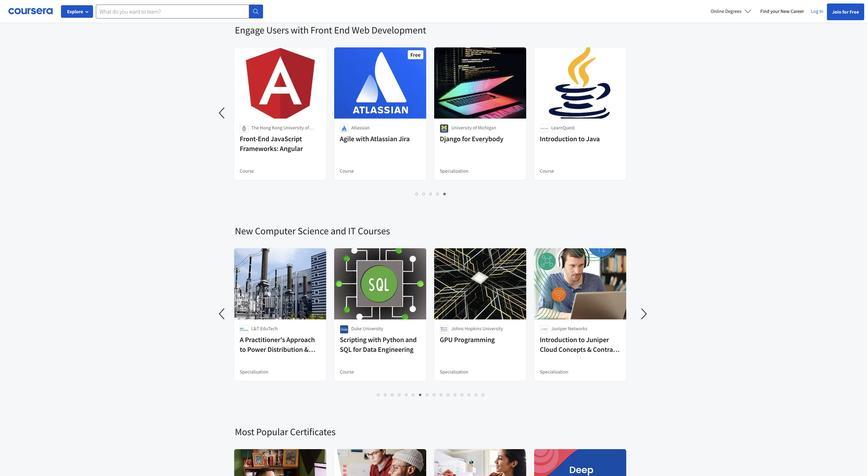 Task type: vqa. For each thing, say whether or not it's contained in the screenshot.
salary
no



Task type: describe. For each thing, give the bounding box(es) containing it.
specialization for a practitioner's approach to power distribution & automation
[[240, 369, 269, 375]]

10 11 12 13 14 15 16
[[440, 391, 488, 398]]

introduction for engage users with front end web development
[[540, 134, 578, 143]]

free inside engage users with front end web development carousel element
[[411, 51, 421, 58]]

& inside 'a practitioner's approach to power distribution & automation'
[[304, 345, 309, 354]]

angular
[[280, 144, 303, 153]]

duke university image
[[340, 325, 349, 334]]

juniper inside 'introduction to juniper cloud concepts & contrail networking'
[[586, 335, 609, 344]]

networks
[[568, 325, 588, 332]]

kong
[[272, 125, 283, 131]]

engineering
[[378, 345, 414, 354]]

5 button for list within engage users with front end web development carousel element 3 "button"
[[442, 190, 449, 198]]

atlassian image
[[340, 124, 349, 133]]

3 button for list inside "new computer science and it courses carousel" "element"
[[389, 391, 396, 399]]

sql
[[340, 345, 352, 354]]

the hong kong university of science and technology
[[251, 125, 309, 138]]

johns hopkins university image
[[440, 325, 449, 334]]

engage users with front end web development carousel element
[[0, 3, 633, 204]]

technology
[[277, 131, 301, 138]]

javascript
[[271, 134, 302, 143]]

hong
[[260, 125, 271, 131]]

engage
[[235, 24, 265, 36]]

agile
[[340, 134, 355, 143]]

concepts
[[559, 345, 586, 354]]

5 button for 3 "button" corresponding to list inside "new computer science and it courses carousel" "element"
[[403, 391, 410, 399]]

front-end javascript frameworks: angular
[[240, 134, 303, 153]]

6 button
[[410, 391, 417, 399]]

for for join
[[843, 9, 849, 15]]

deep learning specialization by deeplearning.ai, image
[[535, 449, 627, 476]]

introduction to java
[[540, 134, 600, 143]]

online
[[711, 8, 725, 14]]

specialization for django for everybody
[[440, 168, 469, 174]]

11
[[447, 391, 453, 398]]

to for engage users with front end web development
[[579, 134, 585, 143]]

networking
[[540, 355, 575, 363]]

14
[[468, 391, 474, 398]]

users
[[267, 24, 289, 36]]

science inside the hong kong university of science and technology
[[251, 131, 267, 138]]

cloud
[[540, 345, 558, 354]]

11 button
[[445, 391, 453, 399]]

6
[[412, 391, 415, 398]]

log
[[812, 8, 819, 14]]

16 button
[[480, 391, 488, 399]]

10 button
[[438, 391, 446, 399]]

a
[[240, 335, 244, 344]]

engage users with front end web development
[[235, 24, 426, 36]]

1 horizontal spatial end
[[334, 24, 350, 36]]

12 button
[[452, 391, 460, 399]]

university of michigan
[[452, 125, 497, 131]]

johns hopkins university
[[452, 325, 503, 332]]

courses
[[358, 225, 390, 237]]

power
[[247, 345, 266, 354]]

with for agile
[[356, 134, 369, 143]]

in
[[820, 8, 824, 14]]

end inside front-end javascript frameworks: angular
[[258, 134, 269, 143]]

django
[[440, 134, 461, 143]]

for for django
[[462, 134, 471, 143]]

2 button for 3 "button" corresponding to list inside "new computer science and it courses carousel" "element"
[[382, 391, 389, 399]]

9 button
[[431, 391, 438, 399]]

join for free
[[833, 9, 860, 15]]

development
[[372, 24, 426, 36]]

new inside "new computer science and it courses carousel" "element"
[[235, 225, 253, 237]]

log in
[[812, 8, 824, 14]]

gpu
[[440, 335, 453, 344]]

find your new career link
[[757, 7, 808, 16]]

a practitioner's approach to power distribution & automation
[[240, 335, 315, 363]]

the hong kong university of science and technology image
[[240, 124, 249, 133]]

java
[[586, 134, 600, 143]]

degrees
[[726, 8, 742, 14]]

duke
[[352, 325, 362, 332]]

join
[[833, 9, 842, 15]]

practitioner's
[[245, 335, 285, 344]]

13
[[461, 391, 467, 398]]

course for front-end javascript frameworks: angular
[[240, 168, 254, 174]]

find your new career
[[761, 8, 805, 14]]

to inside 'a practitioner's approach to power distribution & automation'
[[240, 345, 246, 354]]

computer
[[255, 225, 296, 237]]

university right hopkins
[[483, 325, 503, 332]]

certificates
[[290, 425, 336, 438]]

google it support professional certificate by google, image
[[334, 449, 427, 476]]

front
[[311, 24, 332, 36]]

specialization for gpu programming
[[440, 369, 469, 375]]

0 vertical spatial free
[[850, 9, 860, 15]]

web
[[352, 24, 370, 36]]

it
[[348, 225, 356, 237]]

university up django for everybody
[[452, 125, 472, 131]]

approach
[[287, 335, 315, 344]]

new computer science and it courses carousel element
[[214, 204, 653, 405]]

l&t edutech
[[251, 325, 278, 332]]

popular
[[256, 425, 288, 438]]

2 button for list within engage users with front end web development carousel element 3 "button"
[[421, 190, 428, 198]]

learnquest image
[[540, 124, 549, 133]]

most
[[235, 425, 255, 438]]

12
[[454, 391, 460, 398]]

and inside the hong kong university of science and technology
[[268, 131, 276, 138]]

algorithms to take your programming to the next level carousel element
[[235, 0, 633, 3]]

1 button for 2 button related to 3 "button" corresponding to list inside "new computer science and it courses carousel" "element"
[[375, 391, 382, 399]]

learnquest
[[552, 125, 575, 131]]

3 for list within engage users with front end web development carousel element 3 "button"
[[430, 190, 433, 197]]



Task type: locate. For each thing, give the bounding box(es) containing it.
edutech
[[260, 325, 278, 332]]

1 vertical spatial new
[[235, 225, 253, 237]]

0 vertical spatial atlassian
[[352, 125, 370, 131]]

everybody
[[472, 134, 504, 143]]

1 vertical spatial 2
[[385, 391, 387, 398]]

science inside "element"
[[298, 225, 329, 237]]

specialization up the 12 button
[[440, 369, 469, 375]]

1 vertical spatial 3 button
[[389, 391, 396, 399]]

to left java
[[579, 134, 585, 143]]

coursera image
[[8, 6, 53, 17]]

& left the contrail
[[588, 345, 592, 354]]

michigan
[[478, 125, 497, 131]]

1 horizontal spatial 1 button
[[414, 190, 421, 198]]

previous slide image
[[214, 306, 231, 322]]

1 horizontal spatial 5 button
[[442, 190, 449, 198]]

google data analytics professional certificate by google, image
[[234, 449, 327, 476]]

l&t edutech image
[[240, 325, 249, 334]]

new inside find your new career link
[[781, 8, 790, 14]]

1 horizontal spatial 1
[[416, 190, 419, 197]]

1 horizontal spatial 3 button
[[428, 190, 435, 198]]

1 vertical spatial 2 button
[[382, 391, 389, 399]]

2 button
[[421, 190, 428, 198], [382, 391, 389, 399]]

0 horizontal spatial science
[[251, 131, 267, 138]]

and inside scripting with python and sql for data engineering
[[406, 335, 417, 344]]

8 button
[[424, 391, 431, 399]]

4
[[437, 190, 440, 197], [398, 391, 401, 398]]

1 horizontal spatial juniper
[[586, 335, 609, 344]]

2 inside "new computer science and it courses carousel" "element"
[[385, 391, 387, 398]]

5 button
[[442, 190, 449, 198], [403, 391, 410, 399]]

university up technology
[[284, 125, 304, 131]]

0 vertical spatial 1
[[416, 190, 419, 197]]

1 vertical spatial free
[[411, 51, 421, 58]]

1 vertical spatial 1 button
[[375, 391, 382, 399]]

What do you want to learn? text field
[[96, 4, 249, 18]]

3 inside engage users with front end web development carousel element
[[430, 190, 433, 197]]

1 horizontal spatial 5
[[444, 190, 447, 197]]

0 horizontal spatial &
[[304, 345, 309, 354]]

1 horizontal spatial of
[[473, 125, 477, 131]]

specialization inside engage users with front end web development carousel element
[[440, 168, 469, 174]]

1 horizontal spatial 2
[[423, 190, 426, 197]]

university of michigan image
[[440, 124, 449, 133]]

0 horizontal spatial 3 button
[[389, 391, 396, 399]]

introduction up cloud
[[540, 335, 578, 344]]

4 inside "new computer science and it courses carousel" "element"
[[398, 391, 401, 398]]

introduction
[[540, 134, 578, 143], [540, 335, 578, 344]]

1 vertical spatial 5 button
[[403, 391, 410, 399]]

2 introduction from the top
[[540, 335, 578, 344]]

to for new computer science and it courses
[[579, 335, 585, 344]]

0 vertical spatial 3
[[430, 190, 433, 197]]

0 vertical spatial introduction
[[540, 134, 578, 143]]

new computer science and it courses
[[235, 225, 390, 237]]

4 for list within engage users with front end web development carousel element
[[437, 190, 440, 197]]

2 list from the top
[[235, 391, 627, 399]]

& down approach
[[304, 345, 309, 354]]

2 vertical spatial and
[[406, 335, 417, 344]]

and
[[268, 131, 276, 138], [331, 225, 346, 237], [406, 335, 417, 344]]

1 vertical spatial 3
[[391, 391, 394, 398]]

specialization down django
[[440, 168, 469, 174]]

end up frameworks:
[[258, 134, 269, 143]]

front-
[[240, 134, 258, 143]]

contrail
[[593, 345, 617, 354]]

4 button inside engage users with front end web development carousel element
[[435, 190, 442, 198]]

introduction to juniper cloud concepts & contrail networking
[[540, 335, 617, 363]]

next slide image
[[636, 306, 653, 322]]

1 for list within engage users with front end web development carousel element
[[416, 190, 419, 197]]

for down scripting
[[353, 345, 362, 354]]

0 vertical spatial juniper
[[552, 325, 567, 332]]

with
[[291, 24, 309, 36], [356, 134, 369, 143], [368, 335, 382, 344]]

0 horizontal spatial 4
[[398, 391, 401, 398]]

1 of from the left
[[305, 125, 309, 131]]

3 inside "new computer science and it courses carousel" "element"
[[391, 391, 394, 398]]

explore button
[[61, 5, 93, 18]]

15
[[475, 391, 481, 398]]

16
[[482, 391, 488, 398]]

list inside "new computer science and it courses carousel" "element"
[[235, 391, 627, 399]]

1 horizontal spatial science
[[298, 225, 329, 237]]

specialization down networking
[[540, 369, 569, 375]]

1 vertical spatial 1
[[378, 391, 380, 398]]

and for scripting
[[406, 335, 417, 344]]

1 vertical spatial 4
[[398, 391, 401, 398]]

for right join on the top of page
[[843, 9, 849, 15]]

science
[[251, 131, 267, 138], [298, 225, 329, 237]]

new
[[781, 8, 790, 14], [235, 225, 253, 237]]

most popular certificates carousel element
[[232, 405, 868, 476]]

of inside the hong kong university of science and technology
[[305, 125, 309, 131]]

0 horizontal spatial 5 button
[[403, 391, 410, 399]]

specialization down automation
[[240, 369, 269, 375]]

explore
[[67, 8, 83, 15]]

atlassian
[[352, 125, 370, 131], [371, 134, 397, 143]]

course inside "element"
[[340, 369, 354, 375]]

0 horizontal spatial free
[[411, 51, 421, 58]]

1 vertical spatial with
[[356, 134, 369, 143]]

with right agile
[[356, 134, 369, 143]]

to down networks
[[579, 335, 585, 344]]

15 button
[[473, 391, 481, 399]]

introduction down 'learnquest'
[[540, 134, 578, 143]]

juniper networks image
[[540, 325, 549, 334]]

&
[[304, 345, 309, 354], [588, 345, 592, 354]]

2 for 3 "button" corresponding to list inside "new computer science and it courses carousel" "element"
[[385, 391, 387, 398]]

to inside 'introduction to juniper cloud concepts & contrail networking'
[[579, 335, 585, 344]]

to inside engage users with front end web development carousel element
[[579, 134, 585, 143]]

3
[[430, 190, 433, 197], [391, 391, 394, 398]]

2 vertical spatial with
[[368, 335, 382, 344]]

0 vertical spatial new
[[781, 8, 790, 14]]

2 inside engage users with front end web development carousel element
[[423, 190, 426, 197]]

2 horizontal spatial for
[[843, 9, 849, 15]]

introduction inside engage users with front end web development carousel element
[[540, 134, 578, 143]]

0 vertical spatial 2
[[423, 190, 426, 197]]

7 button
[[417, 391, 424, 399]]

5 for list inside "new computer science and it courses carousel" "element"
[[405, 391, 408, 398]]

0 vertical spatial and
[[268, 131, 276, 138]]

1 horizontal spatial 4
[[437, 190, 440, 197]]

1 vertical spatial 5
[[405, 391, 408, 398]]

0 horizontal spatial 2
[[385, 391, 387, 398]]

to down a
[[240, 345, 246, 354]]

0 horizontal spatial and
[[268, 131, 276, 138]]

0 vertical spatial 4 button
[[435, 190, 442, 198]]

your
[[771, 8, 780, 14]]

online degrees
[[711, 8, 742, 14]]

gpu programming
[[440, 335, 495, 344]]

juniper up the contrail
[[586, 335, 609, 344]]

0 vertical spatial 2 button
[[421, 190, 428, 198]]

1 button inside engage users with front end web development carousel element
[[414, 190, 421, 198]]

to
[[579, 134, 585, 143], [579, 335, 585, 344], [240, 345, 246, 354]]

2 vertical spatial to
[[240, 345, 246, 354]]

1 vertical spatial juniper
[[586, 335, 609, 344]]

0 horizontal spatial 4 button
[[396, 391, 403, 399]]

0 vertical spatial science
[[251, 131, 267, 138]]

2 horizontal spatial and
[[406, 335, 417, 344]]

find
[[761, 8, 770, 14]]

0 vertical spatial 1 button
[[414, 190, 421, 198]]

free down the development
[[411, 51, 421, 58]]

scripting with python and sql for data engineering
[[340, 335, 417, 354]]

free right join on the top of page
[[850, 9, 860, 15]]

university
[[284, 125, 304, 131], [452, 125, 472, 131], [363, 325, 383, 332], [483, 325, 503, 332]]

7
[[419, 391, 422, 398]]

0 vertical spatial 5
[[444, 190, 447, 197]]

online degrees button
[[706, 3, 757, 19]]

1 list from the top
[[235, 190, 627, 198]]

1 horizontal spatial new
[[781, 8, 790, 14]]

introduction for new computer science and it courses
[[540, 335, 578, 344]]

university inside the hong kong university of science and technology
[[284, 125, 304, 131]]

5 inside "new computer science and it courses carousel" "element"
[[405, 391, 408, 398]]

None search field
[[96, 4, 263, 18]]

1 & from the left
[[304, 345, 309, 354]]

4 for list inside "new computer science and it courses carousel" "element"
[[398, 391, 401, 398]]

1 introduction from the top
[[540, 134, 578, 143]]

jira
[[399, 134, 410, 143]]

0 horizontal spatial atlassian
[[352, 125, 370, 131]]

and left it
[[331, 225, 346, 237]]

2 for list within engage users with front end web development carousel element 3 "button"
[[423, 190, 426, 197]]

for inside engage users with front end web development carousel element
[[462, 134, 471, 143]]

1 inside engage users with front end web development carousel element
[[416, 190, 419, 197]]

list inside engage users with front end web development carousel element
[[235, 190, 627, 198]]

0 vertical spatial with
[[291, 24, 309, 36]]

juniper networks
[[552, 325, 588, 332]]

1 vertical spatial and
[[331, 225, 346, 237]]

5 inside engage users with front end web development carousel element
[[444, 190, 447, 197]]

course
[[240, 168, 254, 174], [340, 168, 354, 174], [540, 168, 554, 174], [340, 369, 354, 375]]

and right python
[[406, 335, 417, 344]]

juniper
[[552, 325, 567, 332], [586, 335, 609, 344]]

frameworks:
[[240, 144, 279, 153]]

0 horizontal spatial 3
[[391, 391, 394, 398]]

duke university
[[352, 325, 383, 332]]

3 button
[[428, 190, 435, 198], [389, 391, 396, 399]]

university right duke at the left of page
[[363, 325, 383, 332]]

for down university of michigan
[[462, 134, 471, 143]]

4 button for 5 button in engage users with front end web development carousel element
[[435, 190, 442, 198]]

the
[[251, 125, 259, 131]]

1 vertical spatial for
[[462, 134, 471, 143]]

agile with atlassian jira
[[340, 134, 410, 143]]

l&t
[[251, 325, 259, 332]]

data
[[363, 345, 377, 354]]

0 vertical spatial to
[[579, 134, 585, 143]]

1 horizontal spatial &
[[588, 345, 592, 354]]

django for everybody
[[440, 134, 504, 143]]

0 horizontal spatial 5
[[405, 391, 408, 398]]

1 vertical spatial introduction
[[540, 335, 578, 344]]

0 vertical spatial 3 button
[[428, 190, 435, 198]]

1 horizontal spatial 2 button
[[421, 190, 428, 198]]

1 horizontal spatial for
[[462, 134, 471, 143]]

new right the your
[[781, 8, 790, 14]]

4 button
[[435, 190, 442, 198], [396, 391, 403, 399]]

10
[[440, 391, 446, 398]]

1 horizontal spatial 4 button
[[435, 190, 442, 198]]

5 for list within engage users with front end web development carousel element
[[444, 190, 447, 197]]

0 vertical spatial 5 button
[[442, 190, 449, 198]]

google ux design professional certificate by google, image
[[435, 449, 527, 476]]

0 horizontal spatial of
[[305, 125, 309, 131]]

hopkins
[[465, 325, 482, 332]]

with up data
[[368, 335, 382, 344]]

1 horizontal spatial and
[[331, 225, 346, 237]]

4 inside engage users with front end web development carousel element
[[437, 190, 440, 197]]

0 horizontal spatial 1
[[378, 391, 380, 398]]

end left web
[[334, 24, 350, 36]]

1 button for list within engage users with front end web development carousel element 3 "button"'s 2 button
[[414, 190, 421, 198]]

0 horizontal spatial new
[[235, 225, 253, 237]]

johns
[[452, 325, 464, 332]]

specialization for introduction to juniper cloud concepts & contrail networking
[[540, 369, 569, 375]]

1 vertical spatial end
[[258, 134, 269, 143]]

1 inside "new computer science and it courses carousel" "element"
[[378, 391, 380, 398]]

list
[[235, 190, 627, 198], [235, 391, 627, 399]]

for inside scripting with python and sql for data engineering
[[353, 345, 362, 354]]

9
[[433, 391, 436, 398]]

previous slide image
[[214, 105, 231, 121]]

course for introduction to java
[[540, 168, 554, 174]]

atlassian right 'atlassian' image
[[352, 125, 370, 131]]

14 button
[[466, 391, 474, 399]]

with inside scripting with python and sql for data engineering
[[368, 335, 382, 344]]

atlassian left jira
[[371, 134, 397, 143]]

and for new
[[331, 225, 346, 237]]

course for agile with atlassian jira
[[340, 168, 354, 174]]

1 vertical spatial 4 button
[[396, 391, 403, 399]]

juniper right juniper networks icon
[[552, 325, 567, 332]]

13 button
[[459, 391, 467, 399]]

1 vertical spatial atlassian
[[371, 134, 397, 143]]

0 horizontal spatial 1 button
[[375, 391, 382, 399]]

2 vertical spatial for
[[353, 345, 362, 354]]

and down 'kong'
[[268, 131, 276, 138]]

8
[[426, 391, 429, 398]]

automation
[[240, 355, 275, 363]]

1 horizontal spatial 3
[[430, 190, 433, 197]]

2 & from the left
[[588, 345, 592, 354]]

2 of from the left
[[473, 125, 477, 131]]

1 button
[[414, 190, 421, 198], [375, 391, 382, 399]]

with for scripting
[[368, 335, 382, 344]]

1 vertical spatial science
[[298, 225, 329, 237]]

0 horizontal spatial for
[[353, 345, 362, 354]]

5 button inside engage users with front end web development carousel element
[[442, 190, 449, 198]]

introduction inside 'introduction to juniper cloud concepts & contrail networking'
[[540, 335, 578, 344]]

& inside 'introduction to juniper cloud concepts & contrail networking'
[[588, 345, 592, 354]]

most popular certificates
[[235, 425, 336, 438]]

1 vertical spatial list
[[235, 391, 627, 399]]

0 vertical spatial 4
[[437, 190, 440, 197]]

0 vertical spatial end
[[334, 24, 350, 36]]

3 button for list within engage users with front end web development carousel element
[[428, 190, 435, 198]]

0 vertical spatial for
[[843, 9, 849, 15]]

course for scripting with python and sql for data engineering
[[340, 369, 354, 375]]

0 horizontal spatial juniper
[[552, 325, 567, 332]]

1 button inside "new computer science and it courses carousel" "element"
[[375, 391, 382, 399]]

3 for 3 "button" corresponding to list inside "new computer science and it courses carousel" "element"
[[391, 391, 394, 398]]

1 horizontal spatial free
[[850, 9, 860, 15]]

0 vertical spatial list
[[235, 190, 627, 198]]

programming
[[454, 335, 495, 344]]

with left front
[[291, 24, 309, 36]]

0 horizontal spatial end
[[258, 134, 269, 143]]

1 vertical spatial to
[[579, 335, 585, 344]]

scripting
[[340, 335, 367, 344]]

distribution
[[268, 345, 303, 354]]

career
[[791, 8, 805, 14]]

1 for list inside "new computer science and it courses carousel" "element"
[[378, 391, 380, 398]]

of
[[305, 125, 309, 131], [473, 125, 477, 131]]

python
[[383, 335, 404, 344]]

0 horizontal spatial 2 button
[[382, 391, 389, 399]]

1 horizontal spatial atlassian
[[371, 134, 397, 143]]

new left computer on the top left of the page
[[235, 225, 253, 237]]

4 button for 3 "button" corresponding to list inside "new computer science and it courses carousel" "element"'s 5 button
[[396, 391, 403, 399]]

log in link
[[808, 7, 827, 15]]



